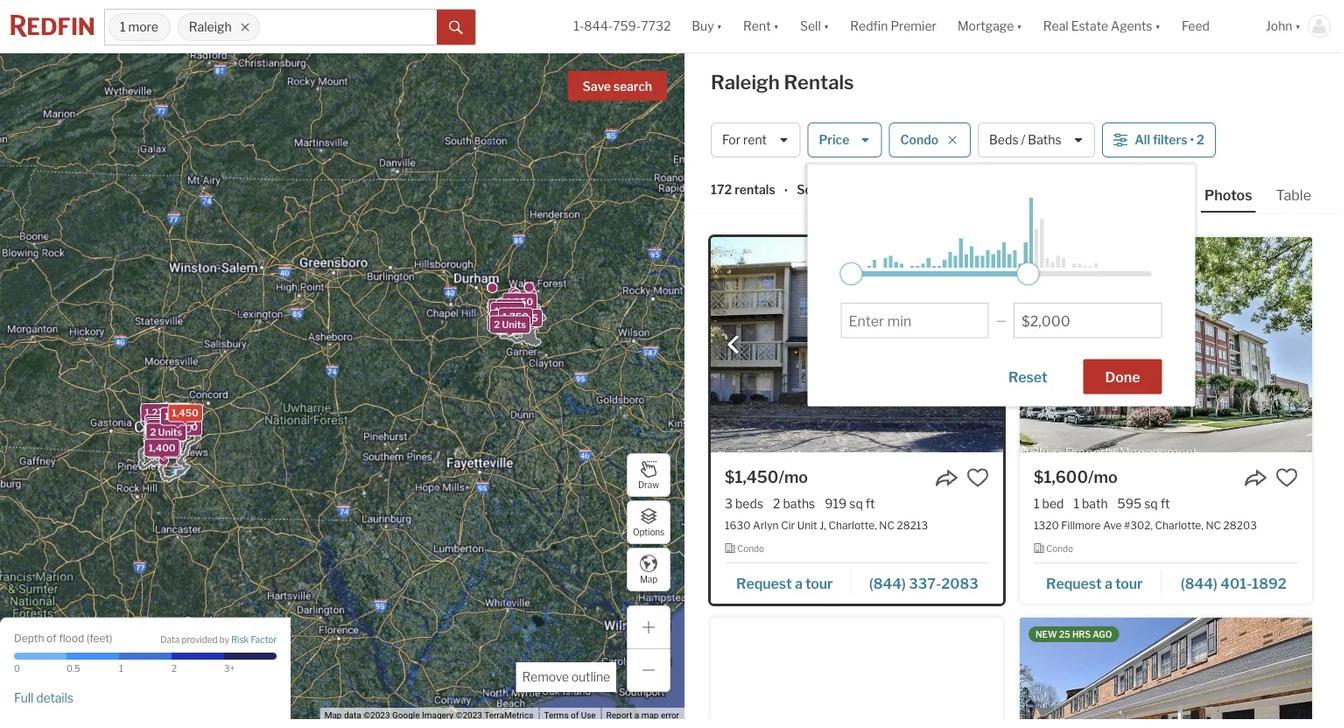 Task type: locate. For each thing, give the bounding box(es) containing it.
1 hrs from the top
[[1072, 249, 1091, 259]]

1 more
[[120, 20, 158, 34]]

1 horizontal spatial charlotte,
[[1155, 519, 1204, 532]]

ft for $1,450 /mo
[[866, 496, 875, 511]]

1,350
[[509, 310, 536, 321], [500, 319, 527, 331], [150, 444, 177, 455]]

919
[[825, 496, 847, 511]]

• left sort
[[784, 184, 788, 198]]

• right filters
[[1190, 133, 1194, 147]]

charlotte, right #302,
[[1155, 519, 1204, 532]]

table button
[[1273, 186, 1315, 211]]

1 /mo from the left
[[779, 468, 808, 487]]

dialog containing reset
[[808, 165, 1195, 407]]

0 horizontal spatial favorite button checkbox
[[967, 467, 989, 489]]

1 for 1 more
[[120, 20, 126, 34]]

nc left the "28203"
[[1206, 519, 1221, 532]]

ft up 1320 fillmore ave #302, charlotte, nc 28203
[[1161, 496, 1170, 511]]

john
[[1266, 19, 1293, 34]]

request a tour button down the cir
[[725, 569, 852, 595]]

reset button
[[987, 359, 1069, 394]]

new left 24 at top right
[[1036, 249, 1057, 259]]

real estate agents ▾
[[1043, 19, 1161, 34]]

feed
[[1182, 19, 1210, 34]]

request for $1,450
[[736, 575, 792, 592]]

0 horizontal spatial charlotte,
[[829, 519, 877, 532]]

1 left 'bed'
[[1034, 496, 1040, 511]]

0 horizontal spatial a
[[795, 575, 803, 592]]

0 horizontal spatial 1,295
[[172, 408, 198, 419]]

depth
[[14, 633, 44, 645]]

for rent
[[722, 133, 767, 147]]

a down unit
[[795, 575, 803, 592]]

favorite button checkbox
[[967, 467, 989, 489], [1276, 467, 1298, 489]]

1 horizontal spatial request a tour button
[[1034, 569, 1162, 595]]

▾ right 'agents'
[[1155, 19, 1161, 34]]

1,950
[[507, 296, 533, 308], [150, 420, 177, 432]]

a
[[795, 575, 803, 592], [1105, 575, 1113, 592]]

3+
[[224, 664, 235, 675]]

1 719 from the left
[[499, 317, 516, 329]]

0 horizontal spatial 595
[[498, 317, 517, 328]]

• inside 172 rentals • sort
[[784, 184, 788, 198]]

photo of 1320 fillmore ave #302, charlotte, nc 28203 image
[[1020, 237, 1312, 453]]

risk factor link
[[231, 634, 277, 646]]

remove raleigh image
[[240, 22, 250, 32]]

ago right 24 at top right
[[1093, 249, 1112, 259]]

▾ right rent
[[774, 19, 779, 34]]

1 vertical spatial hrs
[[1072, 629, 1091, 640]]

0 vertical spatial ago
[[1093, 249, 1112, 259]]

▾ for sell ▾
[[824, 19, 829, 34]]

request a tour for $1,600
[[1046, 575, 1143, 592]]

condo left remove condo icon
[[900, 133, 939, 147]]

0
[[14, 664, 20, 675]]

1 horizontal spatial tour
[[1115, 575, 1143, 592]]

2 horizontal spatial condo
[[1046, 544, 1073, 554]]

1 horizontal spatial sq
[[1144, 496, 1158, 511]]

/
[[1021, 133, 1026, 147]]

• inside all filters • 2 button
[[1190, 133, 1194, 147]]

hrs right 24 at top right
[[1072, 249, 1091, 259]]

1,450
[[172, 407, 199, 419], [156, 427, 183, 439]]

new left 25
[[1036, 629, 1057, 640]]

2 ft from the left
[[1161, 496, 1170, 511]]

0 horizontal spatial 1,950
[[150, 420, 177, 432]]

1 ago from the top
[[1093, 249, 1112, 259]]

1 horizontal spatial favorite button checkbox
[[1276, 467, 1298, 489]]

2 /mo from the left
[[1088, 468, 1118, 487]]

0 vertical spatial hrs
[[1072, 249, 1091, 259]]

1 horizontal spatial raleigh
[[711, 70, 780, 94]]

1 left more
[[120, 20, 126, 34]]

a down the ave
[[1105, 575, 1113, 592]]

mortgage ▾ button
[[947, 0, 1033, 53]]

beds
[[989, 133, 1019, 147]]

for
[[722, 133, 741, 147]]

photo of 1630 arlyn cir unit j, charlotte, nc 28213 image
[[711, 237, 1003, 453]]

tour
[[805, 575, 833, 592], [1115, 575, 1143, 592]]

1 horizontal spatial •
[[1190, 133, 1194, 147]]

beds
[[735, 496, 764, 511]]

1-844-759-7732
[[574, 19, 671, 34]]

condo down 1630
[[737, 544, 764, 554]]

1,725
[[161, 425, 187, 436]]

baths
[[1028, 133, 1062, 147]]

1 left bath
[[1074, 496, 1079, 511]]

1 request from the left
[[736, 575, 792, 592]]

1 new from the top
[[1036, 249, 1057, 259]]

2 favorite button checkbox from the left
[[1276, 467, 1298, 489]]

/mo up 2 baths
[[779, 468, 808, 487]]

0 horizontal spatial /mo
[[779, 468, 808, 487]]

ago for new 24 hrs ago
[[1093, 249, 1112, 259]]

condo down the 1320
[[1046, 544, 1073, 554]]

1630
[[725, 519, 751, 532]]

raleigh for raleigh rentals
[[711, 70, 780, 94]]

1 vertical spatial ago
[[1093, 629, 1112, 640]]

2 ▾ from the left
[[774, 19, 779, 34]]

ago right 25
[[1093, 629, 1112, 640]]

6 ▾ from the left
[[1295, 19, 1301, 34]]

hrs for 24
[[1072, 249, 1091, 259]]

401-
[[1221, 575, 1252, 592]]

/mo up bath
[[1088, 468, 1118, 487]]

▾ right mortgage
[[1017, 19, 1022, 34]]

/mo for $1,450
[[779, 468, 808, 487]]

0 vertical spatial new
[[1036, 249, 1057, 259]]

595 inside map region
[[498, 317, 517, 328]]

1 horizontal spatial request
[[1046, 575, 1102, 592]]

real
[[1043, 19, 1069, 34]]

1,485
[[161, 407, 187, 418]]

1 horizontal spatial condo
[[900, 133, 939, 147]]

request a tour for $1,450
[[736, 575, 833, 592]]

raleigh down rent
[[711, 70, 780, 94]]

595 sq ft
[[1118, 496, 1170, 511]]

0 horizontal spatial (844)
[[869, 575, 906, 592]]

1 sq from the left
[[849, 496, 863, 511]]

1,400
[[149, 442, 176, 454]]

request a tour button
[[725, 569, 852, 595], [1034, 569, 1162, 595]]

1 vertical spatial 1,450
[[156, 427, 183, 439]]

john ▾
[[1266, 19, 1301, 34]]

(844)
[[869, 575, 906, 592], [1181, 575, 1218, 592]]

condo
[[900, 133, 939, 147], [737, 544, 764, 554], [1046, 544, 1073, 554]]

new 25 hrs ago
[[1036, 629, 1112, 640]]

1 horizontal spatial request a tour
[[1046, 575, 1143, 592]]

redfin premier button
[[840, 0, 947, 53]]

1 vertical spatial 1,750
[[172, 422, 198, 433]]

1,450 up 1,400
[[156, 427, 183, 439]]

rentals
[[784, 70, 854, 94]]

Enter max text field
[[1022, 313, 1154, 330]]

map region
[[0, 0, 724, 721]]

2 request a tour from the left
[[1046, 575, 1143, 592]]

1 (844) from the left
[[869, 575, 906, 592]]

0 horizontal spatial ft
[[866, 496, 875, 511]]

a for $1,450 /mo
[[795, 575, 803, 592]]

1,990
[[153, 421, 180, 433]]

dialog
[[808, 165, 1195, 407]]

686
[[500, 302, 520, 314]]

2 baths
[[773, 496, 815, 511]]

/mo for $1,600
[[1088, 468, 1118, 487]]

mortgage
[[958, 19, 1014, 34]]

0 vertical spatial raleigh
[[189, 20, 232, 34]]

fillmore
[[1061, 519, 1101, 532]]

sq right 919
[[849, 496, 863, 511]]

request a tour up new 25 hrs ago
[[1046, 575, 1143, 592]]

0 horizontal spatial nc
[[879, 519, 895, 532]]

baths
[[783, 496, 815, 511]]

5 ▾ from the left
[[1155, 19, 1161, 34]]

minimum price slider
[[840, 263, 863, 285]]

0 vertical spatial •
[[1190, 133, 1194, 147]]

draw button
[[627, 454, 671, 497]]

1 horizontal spatial 595
[[1118, 496, 1142, 511]]

1,950 down 1,274
[[150, 420, 177, 432]]

request a tour button for $1,600
[[1034, 569, 1162, 595]]

1 vertical spatial •
[[784, 184, 788, 198]]

1,875
[[502, 311, 528, 323]]

1 a from the left
[[795, 575, 803, 592]]

a for $1,600 /mo
[[1105, 575, 1113, 592]]

1 horizontal spatial nc
[[1206, 519, 1221, 532]]

1 vertical spatial 595
[[1118, 496, 1142, 511]]

save search button
[[568, 71, 667, 101]]

2 new from the top
[[1036, 629, 1057, 640]]

1 request a tour from the left
[[736, 575, 833, 592]]

map
[[640, 575, 658, 585]]

0 vertical spatial 1,450
[[172, 407, 199, 419]]

new for new 24 hrs ago
[[1036, 249, 1057, 259]]

720
[[498, 317, 517, 329]]

1 vertical spatial 1,295
[[172, 408, 198, 419]]

2 request from the left
[[1046, 575, 1102, 592]]

favorite button checkbox for $1,450 /mo
[[967, 467, 989, 489]]

0 horizontal spatial tour
[[805, 575, 833, 592]]

0 horizontal spatial raleigh
[[189, 20, 232, 34]]

/mo
[[779, 468, 808, 487], [1088, 468, 1118, 487]]

1 horizontal spatial ft
[[1161, 496, 1170, 511]]

1 request a tour button from the left
[[725, 569, 852, 595]]

1 ft from the left
[[866, 496, 875, 511]]

844-
[[584, 19, 613, 34]]

risk
[[231, 635, 249, 645]]

▾ for buy ▾
[[717, 19, 722, 34]]

▾
[[717, 19, 722, 34], [774, 19, 779, 34], [824, 19, 829, 34], [1017, 19, 1022, 34], [1155, 19, 1161, 34], [1295, 19, 1301, 34]]

(844) left 401- at the bottom right of page
[[1181, 575, 1218, 592]]

sell ▾
[[800, 19, 829, 34]]

0 vertical spatial 1,750
[[503, 311, 529, 322]]

337-
[[909, 575, 941, 592]]

1,695
[[495, 306, 521, 317]]

2 units
[[494, 313, 526, 325], [491, 317, 524, 329], [494, 319, 526, 331], [149, 421, 182, 432], [151, 423, 183, 434], [150, 427, 182, 438]]

1 favorite button checkbox from the left
[[967, 467, 989, 489]]

full
[[14, 691, 34, 705]]

reset
[[1009, 369, 1048, 386]]

2 (844) from the left
[[1181, 575, 1218, 592]]

▾ for mortgage ▾
[[1017, 19, 1022, 34]]

1,295 up 650
[[492, 303, 518, 314]]

2 a from the left
[[1105, 575, 1113, 592]]

tour down j,
[[805, 575, 833, 592]]

1,300
[[164, 411, 191, 423]]

google image
[[4, 698, 62, 721]]

tour down #302,
[[1115, 575, 1143, 592]]

1,995
[[505, 314, 531, 325]]

4 ▾ from the left
[[1017, 19, 1022, 34]]

charlotte, down "919 sq ft" at right bottom
[[829, 519, 877, 532]]

condo for $1,450 /mo
[[737, 544, 764, 554]]

agents
[[1111, 19, 1153, 34]]

tour for $1,450 /mo
[[805, 575, 833, 592]]

2 request a tour button from the left
[[1034, 569, 1162, 595]]

nc left 28213
[[879, 519, 895, 532]]

▾ right john
[[1295, 19, 1301, 34]]

0 vertical spatial 1,295
[[492, 303, 518, 314]]

ft right 919
[[866, 496, 875, 511]]

0 horizontal spatial request
[[736, 575, 792, 592]]

request down arlyn
[[736, 575, 792, 592]]

1,750
[[503, 311, 529, 322], [172, 422, 198, 433]]

▾ for john ▾
[[1295, 19, 1301, 34]]

1 horizontal spatial 1,295
[[492, 303, 518, 314]]

ft
[[866, 496, 875, 511], [1161, 496, 1170, 511]]

photo of 1348 green oaks ln unit n, charlotte, nc 28205 image
[[1020, 618, 1312, 721]]

1 vertical spatial raleigh
[[711, 70, 780, 94]]

▾ right the sell
[[824, 19, 829, 34]]

full details button
[[14, 691, 73, 706]]

1 horizontal spatial 1,750
[[503, 311, 529, 322]]

0 horizontal spatial request a tour
[[736, 575, 833, 592]]

595 for 595
[[498, 317, 517, 328]]

0 horizontal spatial request a tour button
[[725, 569, 852, 595]]

raleigh left remove raleigh image
[[189, 20, 232, 34]]

details
[[36, 691, 73, 705]]

request up new 25 hrs ago
[[1046, 575, 1102, 592]]

1,295 up 1,725 at the bottom of the page
[[172, 408, 198, 419]]

hrs right 25
[[1072, 629, 1091, 640]]

redfin
[[850, 19, 888, 34]]

(844) left 337-
[[869, 575, 906, 592]]

0 vertical spatial 595
[[498, 317, 517, 328]]

1 vertical spatial 1,950
[[150, 420, 177, 432]]

1,295
[[492, 303, 518, 314], [172, 408, 198, 419]]

request a tour
[[736, 575, 833, 592], [1046, 575, 1143, 592]]

3 ▾ from the left
[[824, 19, 829, 34]]

0 horizontal spatial sq
[[849, 496, 863, 511]]

remove
[[522, 670, 569, 685]]

1 horizontal spatial a
[[1105, 575, 1113, 592]]

2 ago from the top
[[1093, 629, 1112, 640]]

2 hrs from the top
[[1072, 629, 1091, 640]]

1,950 up the 1,875
[[507, 296, 533, 308]]

ago
[[1093, 249, 1112, 259], [1093, 629, 1112, 640]]

0 horizontal spatial •
[[784, 184, 788, 198]]

provided
[[182, 635, 218, 645]]

1,450 up 1,725 at the bottom of the page
[[172, 407, 199, 419]]

request a tour button for $1,450
[[725, 569, 852, 595]]

(844) for $1,600 /mo
[[1181, 575, 1218, 592]]

1 tour from the left
[[805, 575, 833, 592]]

remove outline
[[522, 670, 610, 685]]

1 horizontal spatial (844)
[[1181, 575, 1218, 592]]

1 vertical spatial new
[[1036, 629, 1057, 640]]

1,700
[[505, 315, 531, 326]]

request a tour button up new 25 hrs ago
[[1034, 569, 1162, 595]]

2 tour from the left
[[1115, 575, 1143, 592]]

1 horizontal spatial /mo
[[1088, 468, 1118, 487]]

1,200
[[500, 319, 527, 331]]

0 horizontal spatial condo
[[737, 544, 764, 554]]

request a tour down the cir
[[736, 575, 833, 592]]

0 vertical spatial 1,950
[[507, 296, 533, 308]]

(844) 337-2083
[[869, 575, 979, 592]]

1 ▾ from the left
[[717, 19, 722, 34]]

▾ right the 'buy'
[[717, 19, 722, 34]]

photos
[[1205, 186, 1252, 204]]

request for $1,600
[[1046, 575, 1102, 592]]

redfin premier
[[850, 19, 937, 34]]

2 sq from the left
[[1144, 496, 1158, 511]]

maximum price slider
[[1017, 263, 1040, 285]]

2 charlotte, from the left
[[1155, 519, 1204, 532]]

(
[[86, 633, 89, 645]]

None search field
[[260, 10, 437, 45]]

sq up 1320 fillmore ave #302, charlotte, nc 28203
[[1144, 496, 1158, 511]]

raleigh
[[189, 20, 232, 34], [711, 70, 780, 94]]



Task type: vqa. For each thing, say whether or not it's contained in the screenshot.
Coordinated email campaigns on the bottom left of page
no



Task type: describe. For each thing, give the bounding box(es) containing it.
28203
[[1224, 519, 1257, 532]]

bath
[[1082, 496, 1108, 511]]

rent ▾
[[743, 19, 779, 34]]

beds / baths
[[989, 133, 1062, 147]]

rent
[[743, 133, 767, 147]]

▾ inside dropdown button
[[1155, 19, 1161, 34]]

794
[[501, 320, 520, 331]]

Enter min text field
[[849, 313, 981, 330]]

options button
[[627, 501, 671, 545]]

1 nc from the left
[[879, 519, 895, 532]]

ago for new 25 hrs ago
[[1093, 629, 1112, 640]]

1 for 1 bath
[[1074, 496, 1079, 511]]

3
[[725, 496, 733, 511]]

1 for 1 bed
[[1034, 496, 1040, 511]]

ft for $1,600 /mo
[[1161, 496, 1170, 511]]

all filters • 2
[[1135, 133, 1205, 147]]

7732
[[641, 19, 671, 34]]

remove outline button
[[516, 663, 616, 693]]

rent ▾ button
[[743, 0, 779, 53]]

1-844-759-7732 link
[[574, 19, 671, 34]]

buy ▾ button
[[681, 0, 733, 53]]

all
[[1135, 133, 1150, 147]]

feet
[[89, 633, 109, 645]]

1 horizontal spatial 1,950
[[507, 296, 533, 308]]

full details
[[14, 691, 73, 705]]

real estate agents ▾ link
[[1043, 0, 1161, 53]]

(844) for $1,450 /mo
[[869, 575, 906, 592]]

1,600 up 1,400
[[153, 427, 180, 438]]

rent ▾ button
[[733, 0, 790, 53]]

draw
[[638, 480, 659, 491]]

28213
[[897, 519, 928, 532]]

tour for $1,600 /mo
[[1115, 575, 1143, 592]]

of
[[46, 633, 57, 645]]

favorite button image
[[1276, 467, 1298, 489]]

done
[[1105, 369, 1140, 386]]

$1,450
[[725, 468, 779, 487]]

1,000
[[164, 411, 192, 422]]

premier
[[891, 19, 937, 34]]

remove condo image
[[947, 135, 958, 145]]

• for rentals
[[784, 184, 788, 198]]

1892
[[1252, 575, 1287, 592]]

factor
[[251, 635, 277, 645]]

sq for $1,450 /mo
[[849, 496, 863, 511]]

depth of flood ( feet )
[[14, 633, 112, 645]]

favorite button image
[[967, 467, 989, 489]]

0 horizontal spatial 1,750
[[172, 422, 198, 433]]

(844) 337-2083 link
[[852, 567, 989, 597]]

sq for $1,600 /mo
[[1144, 496, 1158, 511]]

2083
[[941, 575, 979, 592]]

price
[[819, 133, 850, 147]]

save
[[583, 79, 611, 94]]

arlyn
[[753, 519, 779, 532]]

685
[[501, 320, 520, 331]]

1 charlotte, from the left
[[829, 519, 877, 532]]

feed button
[[1171, 0, 1255, 53]]

—
[[996, 313, 1007, 328]]

raleigh for raleigh
[[189, 20, 232, 34]]

1,495
[[512, 313, 538, 324]]

buy ▾ button
[[692, 0, 722, 53]]

1,274
[[145, 407, 170, 419]]

real estate agents ▾ button
[[1033, 0, 1171, 53]]

)
[[109, 633, 112, 645]]

rentals
[[735, 182, 776, 197]]

price button
[[808, 123, 882, 158]]

mortgage ▾ button
[[958, 0, 1022, 53]]

595 for 595 sq ft
[[1118, 496, 1142, 511]]

$1,450 /mo
[[725, 468, 808, 487]]

submit search image
[[449, 21, 463, 35]]

1320
[[1034, 519, 1059, 532]]

(844) 401-1892
[[1181, 575, 1287, 592]]

estate
[[1071, 19, 1108, 34]]

$1,600 /mo
[[1034, 468, 1118, 487]]

options
[[633, 527, 665, 538]]

2 nc from the left
[[1206, 519, 1221, 532]]

2 719 from the left
[[499, 317, 516, 329]]

hrs for 25
[[1072, 629, 1091, 640]]

172 rentals • sort
[[711, 182, 823, 198]]

#302,
[[1124, 519, 1153, 532]]

data
[[160, 635, 180, 645]]

condo inside condo button
[[900, 133, 939, 147]]

more
[[128, 20, 158, 34]]

for rent button
[[711, 123, 801, 158]]

24
[[1059, 249, 1071, 259]]

new for new 25 hrs ago
[[1036, 629, 1057, 640]]

1-
[[574, 19, 584, 34]]

2 inside button
[[1197, 133, 1205, 147]]

table
[[1276, 186, 1312, 204]]

done button
[[1083, 359, 1162, 394]]

map button
[[627, 548, 671, 592]]

favorite button checkbox for $1,600 /mo
[[1276, 467, 1298, 489]]

1,600 down 1,485
[[160, 418, 187, 430]]

new 24 hrs ago
[[1036, 249, 1112, 259]]

1 right 0.5
[[119, 664, 123, 675]]

condo for $1,600 /mo
[[1046, 544, 1073, 554]]

next button image
[[972, 336, 989, 354]]

unit
[[797, 519, 818, 532]]

previous button image
[[725, 336, 742, 354]]

• for filters
[[1190, 133, 1194, 147]]

▾ for rent ▾
[[774, 19, 779, 34]]

$1,600
[[1034, 468, 1088, 487]]

bed
[[1042, 496, 1064, 511]]

0.5
[[67, 664, 80, 675]]

1 bed
[[1034, 496, 1064, 511]]



